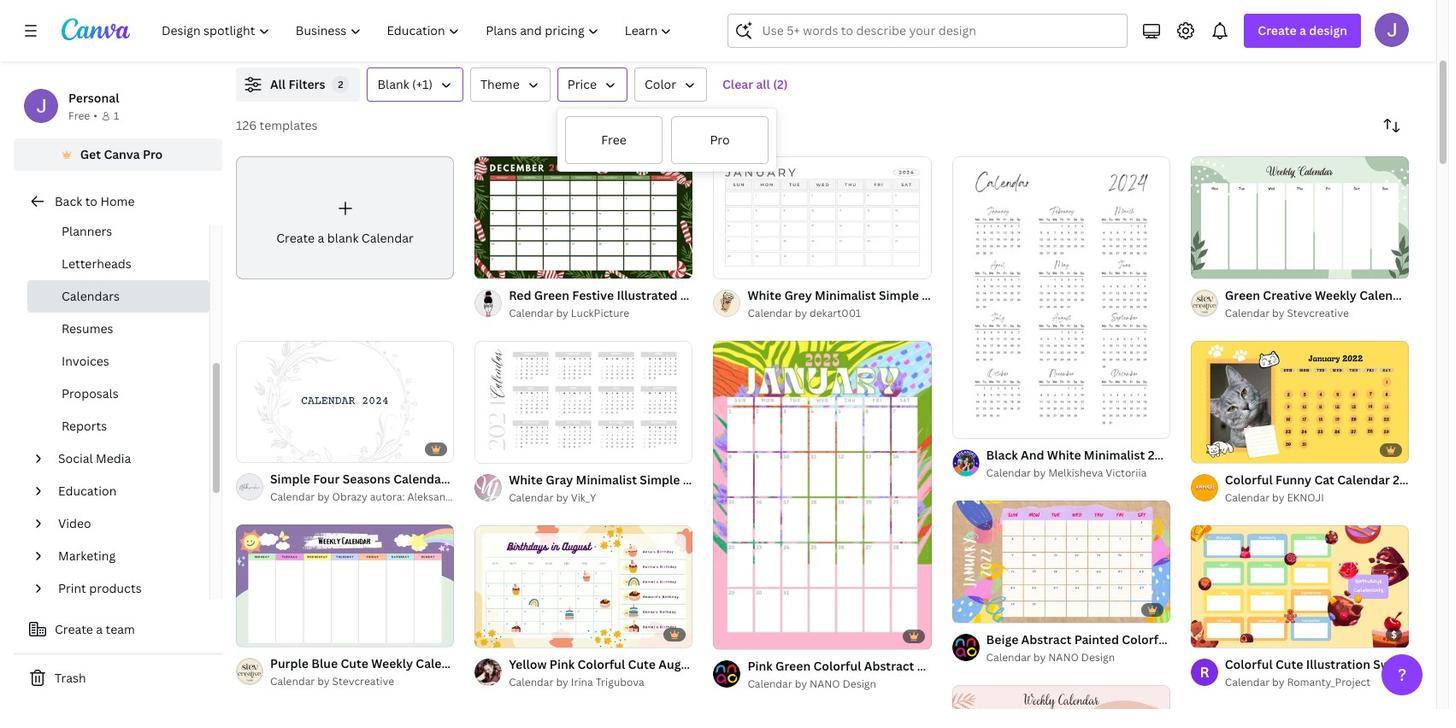 Task type: vqa. For each thing, say whether or not it's contained in the screenshot.
2024 inside the 'Black And White Minimalist 2024 Calendar Calendar by Melkisheva Victoriia'
yes



Task type: locate. For each thing, give the bounding box(es) containing it.
1 1 of 13 from the left
[[248, 442, 277, 455]]

(2)
[[773, 76, 788, 92]]

design
[[1082, 651, 1115, 665], [843, 677, 876, 692]]

colorful funny cat calendar 2022 note calendar by eknoji
[[1225, 472, 1449, 505]]

clear all (2)
[[723, 76, 788, 92]]

2024 inside black and white minimalist 2024 calendar calendar by melkisheva victoriia
[[1148, 448, 1177, 464]]

jacob simon image
[[1375, 13, 1409, 47]]

2023 for flowers
[[965, 658, 994, 675]]

blank (+1) button
[[367, 68, 463, 102]]

1 horizontal spatial calendar by nano design link
[[986, 650, 1170, 667]]

of for white gray minimalist simple 2024 calendar
[[494, 443, 503, 456]]

colorful funny cat calendar 2022 note link
[[1225, 471, 1449, 490]]

1 vertical spatial white
[[1047, 448, 1081, 464]]

filters
[[289, 76, 325, 92]]

create left 'design'
[[1258, 22, 1297, 38]]

calendar by irina trigubova link
[[509, 674, 693, 692]]

0 horizontal spatial white
[[509, 472, 543, 488]]

1 vertical spatial minimalist
[[1084, 448, 1145, 464]]

purple blue cute weekly calendar link
[[270, 655, 469, 674]]

pro down clear
[[710, 132, 730, 148]]

free for free
[[601, 132, 627, 148]]

cute right blue
[[341, 656, 368, 672]]

simple up calendar by vik_y "link"
[[640, 472, 680, 488]]

funny
[[1276, 472, 1312, 488]]

a left "team"
[[96, 622, 103, 638]]

1 horizontal spatial stevcreative
[[1287, 306, 1349, 321]]

12
[[744, 258, 755, 271], [1222, 443, 1232, 456], [983, 603, 993, 616], [744, 629, 755, 642]]

1 horizontal spatial nano
[[1048, 651, 1079, 665]]

calendar by stevcreative link for cute
[[270, 674, 454, 691]]

1 for pink green colorful abstract flowers 2023 monthly planner
[[725, 629, 730, 642]]

to
[[85, 193, 97, 209]]

1 vertical spatial monthly
[[997, 658, 1046, 675]]

2024 inside simple four seasons calendar 2024 calendar by obrazy autora: aleksandra sozzo
[[449, 471, 478, 488]]

1 horizontal spatial pro
[[710, 132, 730, 148]]

1 vertical spatial a
[[318, 230, 324, 246]]

1 horizontal spatial create
[[276, 230, 315, 246]]

colorful left funny
[[1225, 472, 1273, 488]]

pro inside pro button
[[710, 132, 730, 148]]

minimalist up calendar by dekart001 "link"
[[815, 287, 876, 303]]

by inside black and white minimalist 2024 calendar calendar by melkisheva victoriia
[[1034, 466, 1046, 481]]

by inside white grey minimalist simple 2024 monthly calendar calendar by dekart001
[[795, 306, 807, 321]]

r link
[[1191, 659, 1218, 686]]

2 vertical spatial white
[[509, 472, 543, 488]]

0 horizontal spatial pink
[[550, 656, 575, 673]]

None search field
[[728, 14, 1128, 48]]

colorful inside pink green colorful abstract flowers 2023 monthly planner calendar by nano design
[[814, 658, 861, 675]]

2 horizontal spatial a
[[1300, 22, 1306, 38]]

1 horizontal spatial 1 of 13
[[487, 443, 516, 456]]

pink inside yellow pink colorful cute august 2023 birthday calendar calendar by irina trigubova
[[550, 656, 575, 673]]

white up melkisheva
[[1047, 448, 1081, 464]]

a left blank
[[318, 230, 324, 246]]

simple left four
[[270, 471, 310, 488]]

0 vertical spatial design
[[1082, 651, 1115, 665]]

white left the grey
[[748, 287, 782, 303]]

0 vertical spatial minimalist
[[815, 287, 876, 303]]

white for white gray minimalist simple 2024 calendar
[[509, 472, 543, 488]]

colorful funny cat calendar 2022 note calendar image
[[1191, 341, 1409, 464]]

letterheads link
[[27, 248, 209, 280]]

1 vertical spatial green
[[776, 658, 811, 675]]

get canva pro button
[[14, 139, 222, 171]]

by
[[556, 306, 569, 321], [795, 306, 807, 321], [1272, 306, 1285, 321], [1034, 466, 1046, 481], [317, 490, 330, 505], [556, 491, 569, 505], [1272, 491, 1285, 505], [1034, 651, 1046, 665], [317, 675, 330, 689], [556, 675, 569, 690], [1272, 675, 1285, 690], [795, 677, 807, 692]]

0 horizontal spatial design
[[843, 677, 876, 692]]

0 horizontal spatial a
[[96, 622, 103, 638]]

autora:
[[370, 490, 405, 505]]

2024 inside white grey minimalist simple 2024 monthly calendar calendar by dekart001
[[922, 287, 951, 303]]

green creative weekly calendar image
[[1191, 156, 1409, 279]]

1 of 12 link for colorful
[[713, 341, 932, 650]]

calendar by stevcreative link down creative
[[1225, 305, 1409, 322]]

1 vertical spatial design
[[843, 677, 876, 692]]

by inside yellow pink colorful cute august 2023 birthday calendar calendar by irina trigubova
[[556, 675, 569, 690]]

2 horizontal spatial white
[[1047, 448, 1081, 464]]

1 horizontal spatial 2023
[[965, 658, 994, 675]]

white
[[748, 287, 782, 303], [1047, 448, 1081, 464], [509, 472, 543, 488]]

0 horizontal spatial simple
[[270, 471, 310, 488]]

minimalist inside white grey minimalist simple 2024 monthly calendar calendar by dekart001
[[815, 287, 876, 303]]

team
[[106, 622, 135, 638]]

0 horizontal spatial 13
[[267, 442, 277, 455]]

simple inside white gray minimalist simple 2024 calendar calendar by vik_y
[[640, 472, 680, 488]]

1 vertical spatial create
[[276, 230, 315, 246]]

0 horizontal spatial cute
[[341, 656, 368, 672]]

0 horizontal spatial free
[[68, 109, 90, 123]]

white inside white gray minimalist simple 2024 calendar calendar by vik_y
[[509, 472, 543, 488]]

free •
[[68, 109, 97, 123]]

create left blank
[[276, 230, 315, 246]]

1 horizontal spatial free
[[601, 132, 627, 148]]

cute inside colorful cute illustration sweet candy  calendar by romanty_project
[[1276, 656, 1303, 673]]

pink feminine weekly calendar image
[[952, 686, 1170, 710]]

pink up irina
[[550, 656, 575, 673]]

free down price button
[[601, 132, 627, 148]]

0 horizontal spatial minimalist
[[576, 472, 637, 488]]

calendar by stevcreative link down blue
[[270, 674, 454, 691]]

1 horizontal spatial weekly
[[1315, 287, 1357, 303]]

2023 right 'flowers'
[[965, 658, 994, 675]]

1 horizontal spatial minimalist
[[815, 287, 876, 303]]

a left 'design'
[[1300, 22, 1306, 38]]

2023 inside pink green colorful abstract flowers 2023 monthly planner calendar by nano design
[[965, 658, 994, 675]]

monthly inside pink green colorful abstract flowers 2023 monthly planner calendar by nano design
[[997, 658, 1046, 675]]

create inside button
[[55, 622, 93, 638]]

2 horizontal spatial simple
[[879, 287, 919, 303]]

0 horizontal spatial calendar by nano design link
[[748, 676, 932, 693]]

1 horizontal spatial a
[[318, 230, 324, 246]]

cute up calendar by romanty_project link
[[1276, 656, 1303, 673]]

a inside button
[[96, 622, 103, 638]]

illustration
[[1306, 656, 1371, 673]]

2 vertical spatial create
[[55, 622, 93, 638]]

create a design button
[[1244, 14, 1361, 48]]

1 vertical spatial weekly
[[371, 656, 413, 672]]

1 horizontal spatial 13
[[506, 443, 516, 456]]

2023
[[702, 656, 731, 673], [965, 658, 994, 675]]

1 vertical spatial nano
[[810, 677, 840, 692]]

a for team
[[96, 622, 103, 638]]

1 vertical spatial calendar by stevcreative link
[[270, 674, 454, 691]]

sozzo
[[465, 490, 493, 505]]

1 of 13 link up gray
[[475, 341, 693, 464]]

stevcreative down purple blue cute weekly calendar link
[[332, 675, 394, 689]]

weekly
[[1315, 287, 1357, 303], [371, 656, 413, 672]]

0 vertical spatial calendar by nano design link
[[986, 650, 1170, 667]]

1 horizontal spatial simple
[[640, 472, 680, 488]]

four
[[313, 471, 340, 488]]

3 cute from the left
[[1276, 656, 1303, 673]]

create inside dropdown button
[[1258, 22, 1297, 38]]

theme button
[[470, 68, 550, 102]]

stevcreative down green creative weekly calendar link
[[1287, 306, 1349, 321]]

calendar by nano design link up pink feminine weekly calendar image
[[986, 650, 1170, 667]]

pro
[[710, 132, 730, 148], [143, 146, 163, 162]]

calendar by nano design link
[[986, 650, 1170, 667], [748, 676, 932, 693]]

2 vertical spatial minimalist
[[576, 472, 637, 488]]

0 vertical spatial free
[[68, 109, 90, 123]]

colorful right r "link"
[[1225, 656, 1273, 673]]

irina
[[571, 675, 593, 690]]

1 1 of 13 link from the left
[[236, 341, 454, 463]]

0 horizontal spatial 1 of 13 link
[[236, 341, 454, 463]]

and
[[1021, 448, 1044, 464]]

2023 inside yellow pink colorful cute august 2023 birthday calendar calendar by irina trigubova
[[702, 656, 731, 673]]

0 horizontal spatial pro
[[143, 146, 163, 162]]

calendar by melkisheva victoriia link
[[986, 465, 1170, 483]]

pink right august
[[748, 658, 773, 675]]

design down abstract
[[843, 677, 876, 692]]

1 for white gray minimalist simple 2024 calendar
[[487, 443, 492, 456]]

0 vertical spatial create
[[1258, 22, 1297, 38]]

0 horizontal spatial nano
[[810, 677, 840, 692]]

education
[[58, 483, 117, 499]]

1 horizontal spatial cute
[[628, 656, 656, 673]]

2 1 of 13 from the left
[[487, 443, 516, 456]]

colorful cute illustration sweet candy birthday calendar image
[[1191, 525, 1409, 648]]

1 horizontal spatial green
[[1225, 287, 1260, 303]]

white grey minimalist simple 2024 monthly calendar calendar by dekart001
[[748, 287, 1058, 321]]

colorful up calendar by irina trigubova link
[[578, 656, 625, 673]]

print
[[58, 581, 86, 597]]

0 horizontal spatial create
[[55, 622, 93, 638]]

white inside white grey minimalist simple 2024 monthly calendar calendar by dekart001
[[748, 287, 782, 303]]

colorful left abstract
[[814, 658, 861, 675]]

1 horizontal spatial 1 of 13 link
[[475, 341, 693, 464]]

print products link
[[51, 573, 199, 605]]

yellow pink colorful cute august 2023 birthday calendar image
[[475, 525, 693, 648]]

clear all (2) button
[[714, 68, 797, 102]]

white left gray
[[509, 472, 543, 488]]

0 vertical spatial green
[[1225, 287, 1260, 303]]

theme
[[480, 76, 520, 92]]

weekly inside purple blue cute weekly calendar calendar by stevcreative
[[371, 656, 413, 672]]

calendar by stevcreative link
[[1225, 305, 1409, 322], [270, 674, 454, 691]]

2023 right august
[[702, 656, 731, 673]]

simple up calendar by dekart001 "link"
[[879, 287, 919, 303]]

calendar by dekart001 link
[[748, 305, 932, 322]]

minimalist inside white gray minimalist simple 2024 calendar calendar by vik_y
[[576, 472, 637, 488]]

0 horizontal spatial 2023
[[702, 656, 731, 673]]

by inside colorful funny cat calendar 2022 note calendar by eknoji
[[1272, 491, 1285, 505]]

2 horizontal spatial cute
[[1276, 656, 1303, 673]]

monthly
[[953, 287, 1002, 303], [997, 658, 1046, 675]]

0 horizontal spatial weekly
[[371, 656, 413, 672]]

1 of 13 link up four
[[236, 341, 454, 463]]

colorful inside colorful cute illustration sweet candy  calendar by romanty_project
[[1225, 656, 1273, 673]]

13
[[267, 442, 277, 455], [506, 443, 516, 456]]

1 of 13 for white
[[487, 443, 516, 456]]

1 horizontal spatial pink
[[748, 658, 773, 675]]

of for colorful funny cat calendar 2022 note
[[1210, 443, 1220, 456]]

green inside 'green creative weekly calendar calendar by stevcreative'
[[1225, 287, 1260, 303]]

social media link
[[51, 443, 199, 475]]

white grey minimalist simple 2024 monthly calendar link
[[748, 286, 1058, 305]]

calendar by luckpicture link
[[509, 305, 693, 322]]

1 of 13 link
[[236, 341, 454, 463], [475, 341, 693, 464]]

simple inside white grey minimalist simple 2024 monthly calendar calendar by dekart001
[[879, 287, 919, 303]]

2 horizontal spatial minimalist
[[1084, 448, 1145, 464]]

0 vertical spatial monthly
[[953, 287, 1002, 303]]

calendars
[[62, 288, 120, 304]]

weekly inside 'green creative weekly calendar calendar by stevcreative'
[[1315, 287, 1357, 303]]

design up pink feminine weekly calendar image
[[1082, 651, 1115, 665]]

calendar by stevcreative link for weekly
[[1225, 305, 1409, 322]]

1 vertical spatial stevcreative
[[332, 675, 394, 689]]

create down print at the bottom left of the page
[[55, 622, 93, 638]]

video link
[[51, 508, 199, 540]]

create
[[1258, 22, 1297, 38], [276, 230, 315, 246], [55, 622, 93, 638]]

0 vertical spatial nano
[[1048, 651, 1079, 665]]

green
[[1225, 287, 1260, 303], [776, 658, 811, 675]]

simple inside simple four seasons calendar 2024 calendar by obrazy autora: aleksandra sozzo
[[270, 471, 310, 488]]

all
[[756, 76, 770, 92]]

calendar by vik_y link
[[509, 490, 693, 507]]

1 horizontal spatial white
[[748, 287, 782, 303]]

weekly right blue
[[371, 656, 413, 672]]

colorful inside yellow pink colorful cute august 2023 birthday calendar calendar by irina trigubova
[[578, 656, 625, 673]]

0 vertical spatial stevcreative
[[1287, 306, 1349, 321]]

0 horizontal spatial green
[[776, 658, 811, 675]]

12 for by
[[1222, 443, 1232, 456]]

seasons
[[343, 471, 391, 488]]

1 vertical spatial calendar by nano design link
[[748, 676, 932, 693]]

minimalist up victoriia
[[1084, 448, 1145, 464]]

planners link
[[27, 215, 209, 248]]

1 for white grey minimalist simple 2024 monthly calendar
[[725, 258, 730, 271]]

free left •
[[68, 109, 90, 123]]

all
[[270, 76, 286, 92]]

0 horizontal spatial stevcreative
[[332, 675, 394, 689]]

pro right canva
[[143, 146, 163, 162]]

cute up trigubova
[[628, 656, 656, 673]]

cute inside yellow pink colorful cute august 2023 birthday calendar calendar by irina trigubova
[[628, 656, 656, 673]]

2024 for simple four seasons calendar 2024
[[449, 471, 478, 488]]

candy
[[1412, 656, 1449, 673]]

1 cute from the left
[[341, 656, 368, 672]]

1 of 13 link for seasons
[[236, 341, 454, 463]]

1 vertical spatial free
[[601, 132, 627, 148]]

2 vertical spatial a
[[96, 622, 103, 638]]

2024
[[922, 287, 951, 303], [1148, 448, 1177, 464], [449, 471, 478, 488], [683, 472, 712, 488]]

weekly right creative
[[1315, 287, 1357, 303]]

grey
[[784, 287, 812, 303]]

birthday
[[734, 656, 784, 673]]

2 1 of 13 link from the left
[[475, 341, 693, 464]]

0 vertical spatial weekly
[[1315, 287, 1357, 303]]

0 vertical spatial a
[[1300, 22, 1306, 38]]

2 cute from the left
[[628, 656, 656, 673]]

a inside dropdown button
[[1300, 22, 1306, 38]]

resumes
[[62, 321, 113, 337]]

1 13 from the left
[[267, 442, 277, 455]]

calendar by nano design link down abstract
[[748, 676, 932, 693]]

0 vertical spatial white
[[748, 287, 782, 303]]

proposals
[[62, 386, 119, 402]]

all filters
[[270, 76, 325, 92]]

pink green colorful abstract flowers 2023 monthly planner image
[[713, 341, 932, 650]]

free inside button
[[601, 132, 627, 148]]

of for white grey minimalist simple 2024 monthly calendar
[[733, 258, 742, 271]]

planners
[[62, 223, 112, 239]]

romanty_project element
[[1191, 659, 1218, 686]]

1 of 12 link for cat
[[1191, 341, 1409, 464]]

colorful cute illustration sweet candy  calendar by romanty_project
[[1225, 656, 1449, 690]]

2023 for august
[[702, 656, 731, 673]]

2 13 from the left
[[506, 443, 516, 456]]

create a blank calendar element
[[236, 156, 454, 279]]

1 horizontal spatial calendar by stevcreative link
[[1225, 305, 1409, 322]]

minimalist up calendar by vik_y "link"
[[576, 472, 637, 488]]

note
[[1424, 472, 1449, 488]]

back to home
[[55, 193, 135, 209]]

monthly inside white grey minimalist simple 2024 monthly calendar calendar by dekart001
[[953, 287, 1002, 303]]

$
[[1391, 628, 1397, 641]]

0 horizontal spatial 1 of 13
[[248, 442, 277, 455]]

0 vertical spatial calendar by stevcreative link
[[1225, 305, 1409, 322]]

126
[[236, 117, 257, 133]]

reports link
[[27, 410, 209, 443]]

by inside purple blue cute weekly calendar calendar by stevcreative
[[317, 675, 330, 689]]

romanty_project image
[[1191, 659, 1218, 686]]

top level navigation element
[[150, 14, 687, 48]]

2 horizontal spatial create
[[1258, 22, 1297, 38]]

0 horizontal spatial calendar by stevcreative link
[[270, 674, 454, 691]]

2024 inside white gray minimalist simple 2024 calendar calendar by vik_y
[[683, 472, 712, 488]]



Task type: describe. For each thing, give the bounding box(es) containing it.
blank
[[327, 230, 359, 246]]

by inside simple four seasons calendar 2024 calendar by obrazy autora: aleksandra sozzo
[[317, 490, 330, 505]]

price
[[568, 76, 597, 92]]

proposals link
[[27, 378, 209, 410]]

white grey minimalist simple 2024 monthly calendar image
[[713, 156, 932, 279]]

of for simple four seasons calendar 2024
[[255, 442, 265, 455]]

invoices
[[62, 353, 109, 369]]

126 templates
[[236, 117, 318, 133]]

resumes link
[[27, 313, 209, 345]]

green creative weekly calendar link
[[1225, 286, 1413, 305]]

calendar by luckpicture
[[509, 306, 630, 321]]

simple four seasons calendar 2024 link
[[270, 471, 478, 489]]

2 filter options selected element
[[332, 76, 349, 93]]

cute inside purple blue cute weekly calendar calendar by stevcreative
[[341, 656, 368, 672]]

trash
[[55, 670, 86, 687]]

get canva pro
[[80, 146, 163, 162]]

products
[[89, 581, 142, 597]]

clear
[[723, 76, 753, 92]]

by inside white gray minimalist simple 2024 calendar calendar by vik_y
[[556, 491, 569, 505]]

2024 for white grey minimalist simple 2024 monthly calendar
[[922, 287, 951, 303]]

purple blue cute weekly calendar image
[[236, 525, 454, 648]]

design inside pink green colorful abstract flowers 2023 monthly planner calendar by nano design
[[843, 677, 876, 692]]

beige abstract painted colorful paper torn collage 2022 calendar image
[[952, 501, 1170, 624]]

1 for colorful funny cat calendar 2022 note
[[1203, 443, 1208, 456]]

abstract
[[864, 658, 914, 675]]

13 for simple
[[267, 442, 277, 455]]

dekart001
[[810, 306, 861, 321]]

cat
[[1315, 472, 1335, 488]]

2
[[338, 78, 343, 91]]

yellow pink colorful cute august 2023 birthday calendar calendar by irina trigubova
[[509, 656, 840, 690]]

back
[[55, 193, 82, 209]]

minimalist for white gray minimalist simple 2024 calendar
[[576, 472, 637, 488]]

1 of 12 link for minimalist
[[713, 156, 932, 279]]

pink green colorful abstract flowers 2023 monthly planner link
[[748, 657, 1094, 676]]

calendar by romanty_project link
[[1225, 674, 1409, 692]]

free for free •
[[68, 109, 90, 123]]

calendar inside pink green colorful abstract flowers 2023 monthly planner calendar by nano design
[[748, 677, 792, 692]]

white inside black and white minimalist 2024 calendar calendar by melkisheva victoriia
[[1047, 448, 1081, 464]]

sweet
[[1374, 656, 1409, 673]]

by inside 'green creative weekly calendar calendar by stevcreative'
[[1272, 306, 1285, 321]]

green inside pink green colorful abstract flowers 2023 monthly planner calendar by nano design
[[776, 658, 811, 675]]

free button
[[564, 115, 664, 165]]

create for create a blank calendar
[[276, 230, 315, 246]]

blue
[[311, 656, 338, 672]]

blank (+1)
[[377, 76, 433, 92]]

create a design
[[1258, 22, 1348, 38]]

white for white grey minimalist simple 2024 monthly calendar
[[748, 287, 782, 303]]

2022
[[1393, 472, 1421, 488]]

simple for white gray minimalist simple 2024 calendar
[[640, 472, 680, 488]]

black and white minimalist 2024 calendar link
[[986, 447, 1232, 465]]

1 of 13 for simple
[[248, 442, 277, 455]]

obrazy
[[332, 490, 367, 505]]

2024 for black and white minimalist 2024 calendar
[[1148, 448, 1177, 464]]

yellow
[[509, 656, 547, 673]]

a for design
[[1300, 22, 1306, 38]]

color
[[645, 76, 676, 92]]

create a team
[[55, 622, 135, 638]]

colorful cute illustration sweet candy link
[[1225, 656, 1449, 674]]

minimalist for white grey minimalist simple 2024 monthly calendar
[[815, 287, 876, 303]]

colorful inside colorful funny cat calendar 2022 note calendar by eknoji
[[1225, 472, 1273, 488]]

calendar by eknoji link
[[1225, 490, 1409, 507]]

education link
[[51, 475, 199, 508]]

back to home link
[[14, 185, 222, 219]]

stevcreative inside 'green creative weekly calendar calendar by stevcreative'
[[1287, 306, 1349, 321]]

by inside pink green colorful abstract flowers 2023 monthly planner calendar by nano design
[[795, 677, 807, 692]]

purple blue cute weekly calendar calendar by stevcreative
[[270, 656, 469, 689]]

by inside colorful cute illustration sweet candy  calendar by romanty_project
[[1272, 675, 1285, 690]]

design
[[1309, 22, 1348, 38]]

a for blank
[[318, 230, 324, 246]]

simple four seasons calendar 2024 image
[[236, 341, 454, 463]]

minimalist inside black and white minimalist 2024 calendar calendar by melkisheva victoriia
[[1084, 448, 1145, 464]]

gray
[[546, 472, 573, 488]]

romanty_project
[[1287, 675, 1371, 690]]

social media
[[58, 451, 131, 467]]

stevcreative inside purple blue cute weekly calendar calendar by stevcreative
[[332, 675, 394, 689]]

simple four seasons calendar 2024 calendar by obrazy autora: aleksandra sozzo
[[270, 471, 493, 505]]

eknoji
[[1287, 491, 1324, 505]]

create a blank calendar link
[[236, 156, 454, 279]]

personal
[[68, 90, 119, 106]]

1 of 12 for calendar
[[725, 258, 755, 271]]

1 of 12 for planner
[[725, 629, 755, 642]]

purple
[[270, 656, 309, 672]]

of for pink green colorful abstract flowers 2023 monthly planner
[[733, 629, 742, 642]]

12 for planner
[[744, 629, 755, 642]]

black and white minimalist 2024 calendar image
[[952, 156, 1170, 439]]

marketing
[[58, 548, 116, 564]]

nano inside pink green colorful abstract flowers 2023 monthly planner calendar by nano design
[[810, 677, 840, 692]]

luckpicture
[[571, 306, 630, 321]]

templates
[[260, 117, 318, 133]]

social
[[58, 451, 93, 467]]

Sort by button
[[1375, 109, 1409, 143]]

melkisheva
[[1048, 466, 1103, 481]]

create for create a team
[[55, 622, 93, 638]]

pink inside pink green colorful abstract flowers 2023 monthly planner calendar by nano design
[[748, 658, 773, 675]]

create for create a design
[[1258, 22, 1297, 38]]

yellow pink colorful cute august 2023 birthday calendar link
[[509, 656, 840, 674]]

1 for simple four seasons calendar 2024
[[248, 442, 253, 455]]

calendar by nano design link for white
[[986, 650, 1170, 667]]

pro inside get canva pro button
[[143, 146, 163, 162]]

13 for white
[[506, 443, 516, 456]]

12 for calendar
[[744, 258, 755, 271]]

calendar by obrazy autora: aleksandra sozzo link
[[270, 489, 493, 507]]

1 horizontal spatial design
[[1082, 651, 1115, 665]]

get
[[80, 146, 101, 162]]

create a team button
[[14, 613, 222, 647]]

2024 for white gray minimalist simple 2024 calendar
[[683, 472, 712, 488]]

creative
[[1263, 287, 1312, 303]]

trigubova
[[596, 675, 644, 690]]

print products
[[58, 581, 142, 597]]

planner
[[1049, 658, 1094, 675]]

black
[[986, 448, 1018, 464]]

august
[[659, 656, 699, 673]]

white gray minimalist simple 2024 calendar calendar by vik_y
[[509, 472, 767, 505]]

white gray minimalist simple 2024 calendar image
[[475, 341, 693, 464]]

simple for white grey minimalist simple 2024 monthly calendar
[[879, 287, 919, 303]]

calendar inside colorful cute illustration sweet candy  calendar by romanty_project
[[1225, 675, 1270, 690]]

red green festive illustrated holiday candy december 2023 monthly calendar image
[[475, 156, 693, 279]]

1 of 13 link for minimalist
[[475, 341, 693, 464]]

media
[[96, 451, 131, 467]]

color button
[[634, 68, 707, 102]]

price button
[[557, 68, 628, 102]]

vik_y
[[571, 491, 596, 505]]

Search search field
[[762, 15, 1117, 47]]

pink green colorful abstract flowers 2023 monthly planner calendar by nano design
[[748, 658, 1094, 692]]

1 of 12 for by
[[1203, 443, 1232, 456]]

calendar by nano design link for minimalist
[[748, 676, 932, 693]]

trash link
[[14, 662, 222, 696]]

calendar templates image
[[1044, 0, 1409, 47]]

reports
[[62, 418, 107, 434]]



